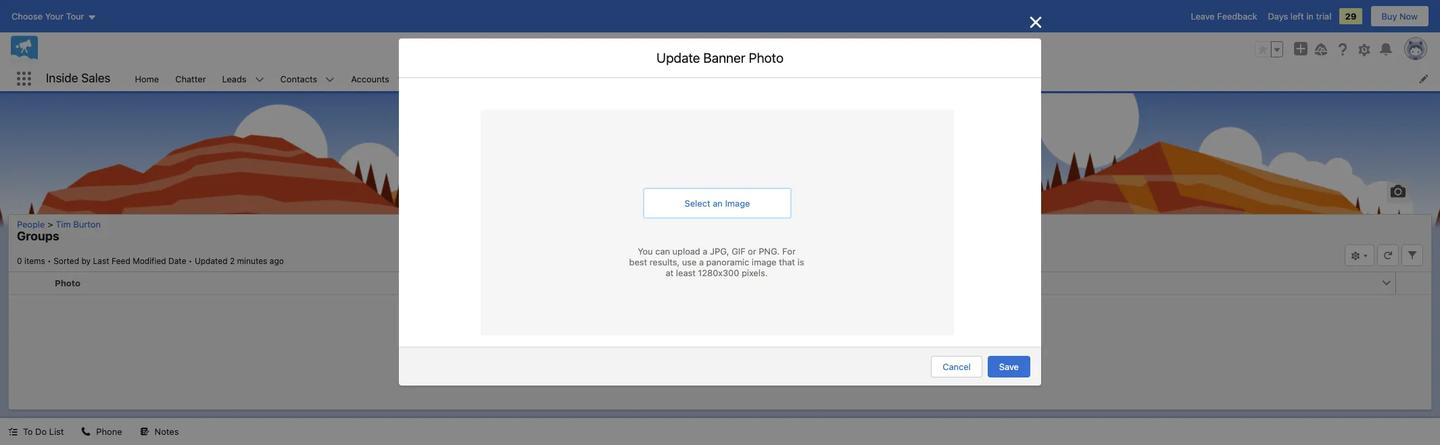 Task type: vqa. For each thing, say whether or not it's contained in the screenshot.
pixels.
yes



Task type: describe. For each thing, give the bounding box(es) containing it.
panoramic
[[706, 257, 749, 267]]

leave feedback link
[[1191, 11, 1257, 22]]

text default image for letter
[[581, 74, 590, 84]]

burton inside list item
[[791, 73, 819, 84]]

people link
[[17, 219, 50, 230]]

select an image
[[685, 198, 750, 209]]

text default image inside list item
[[743, 74, 752, 84]]

text default image for phone
[[81, 428, 91, 437]]

2 list item from the left
[[596, 66, 759, 91]]

tim burton link
[[50, 219, 106, 230]]

do
[[35, 427, 47, 437]]

save
[[999, 361, 1019, 372]]

results,
[[650, 257, 680, 267]]

photo element
[[49, 272, 498, 294]]

best
[[629, 257, 647, 267]]

search...
[[590, 44, 626, 55]]

* for * call maria tomorrow (sample)
[[604, 73, 608, 84]]

select
[[685, 198, 710, 209]]

call
[[611, 73, 626, 84]]

accounts link
[[343, 66, 398, 91]]

phone
[[96, 427, 122, 437]]

1 • from the left
[[47, 256, 51, 266]]

display.
[[729, 335, 760, 346]]

action image
[[1396, 272, 1431, 294]]

burton inside groups|groups|list view element
[[73, 219, 101, 230]]

* send letter
[[503, 73, 557, 84]]

* for * tim burton
[[767, 73, 771, 84]]

that
[[779, 257, 795, 267]]

png.
[[759, 246, 780, 257]]

buy
[[1382, 11, 1397, 22]]

text default image inside the to do list button
[[8, 428, 18, 437]]

text default image for burton
[[842, 74, 852, 84]]

member count
[[953, 278, 1017, 288]]

contacts list item
[[272, 66, 343, 91]]

contacts link
[[272, 66, 325, 91]]

cancel
[[943, 361, 971, 372]]

0 items • sorted by last feed modified date • updated 2 minutes ago
[[17, 256, 284, 266]]

items for no
[[694, 335, 716, 346]]

trial
[[1316, 11, 1332, 22]]

now
[[1400, 11, 1418, 22]]

people
[[17, 219, 45, 230]]

update
[[657, 50, 700, 65]]

to do list button
[[0, 419, 72, 446]]

no items to display.
[[680, 335, 760, 346]]

campaigns list item
[[415, 66, 495, 91]]

item number element
[[9, 272, 49, 294]]

list view controls image
[[1345, 244, 1375, 266]]

days left in trial
[[1268, 11, 1332, 22]]

can
[[655, 246, 670, 257]]

* tim burton
[[767, 73, 819, 84]]

update banner photo
[[657, 50, 784, 65]]

inside
[[46, 71, 78, 85]]

jpg,
[[710, 246, 729, 257]]

upload
[[673, 246, 700, 257]]

inverse image
[[1028, 14, 1044, 30]]

item number image
[[9, 272, 49, 294]]

2 • from the left
[[189, 256, 192, 266]]

maria
[[629, 73, 652, 84]]

tomorrow
[[654, 73, 693, 84]]

contacts
[[280, 73, 317, 84]]

by
[[81, 256, 91, 266]]

groups
[[17, 229, 59, 243]]

(sample)
[[696, 73, 733, 84]]

* call maria tomorrow (sample)
[[604, 73, 733, 84]]

leave
[[1191, 11, 1215, 22]]

leads link
[[214, 66, 255, 91]]

chatter link
[[167, 66, 214, 91]]

3 list item from the left
[[759, 66, 858, 91]]

an
[[713, 198, 723, 209]]

image
[[725, 198, 750, 209]]

is
[[798, 257, 804, 267]]

2
[[230, 256, 235, 266]]

tim inside groups|groups|list view element
[[56, 219, 71, 230]]

groups|groups|list view element
[[8, 214, 1432, 410]]

pixels.
[[742, 267, 768, 278]]

member count element
[[947, 272, 1404, 294]]

least
[[676, 267, 696, 278]]

no
[[680, 335, 692, 346]]

campaigns link
[[415, 66, 477, 91]]

select an image button
[[643, 188, 792, 219]]

chatter
[[175, 73, 206, 84]]

search... button
[[564, 39, 834, 60]]

list containing home
[[127, 66, 1440, 91]]

0
[[17, 256, 22, 266]]



Task type: locate. For each thing, give the bounding box(es) containing it.
1 * from the left
[[503, 73, 507, 84]]

buy now
[[1382, 11, 1418, 22]]

phone button
[[73, 419, 130, 446]]

2 * from the left
[[604, 73, 608, 84]]

photo
[[749, 50, 784, 65], [55, 278, 80, 288]]

notes button
[[132, 419, 187, 446]]

tim right people link
[[56, 219, 71, 230]]

1 horizontal spatial items
[[694, 335, 716, 346]]

0 horizontal spatial •
[[47, 256, 51, 266]]

count
[[991, 278, 1017, 288]]

* left call
[[604, 73, 608, 84]]

1 horizontal spatial photo
[[749, 50, 784, 65]]

tim inside list
[[773, 73, 788, 84]]

tim
[[773, 73, 788, 84], [56, 219, 71, 230]]

gif
[[732, 246, 746, 257]]

• left sorted on the left
[[47, 256, 51, 266]]

tim down 'update banner photo'
[[773, 73, 788, 84]]

you
[[638, 246, 653, 257]]

0 horizontal spatial burton
[[73, 219, 101, 230]]

to
[[23, 427, 33, 437]]

groups status
[[17, 256, 195, 266]]

sales
[[81, 71, 111, 85]]

action element
[[1396, 272, 1431, 294]]

accounts list item
[[343, 66, 415, 91]]

text default image right * tim burton
[[842, 74, 852, 84]]

use
[[682, 257, 697, 267]]

•
[[47, 256, 51, 266], [189, 256, 192, 266]]

a left jpg,
[[703, 246, 708, 257]]

2 horizontal spatial text default image
[[743, 74, 752, 84]]

29
[[1345, 11, 1357, 22]]

left
[[1291, 11, 1304, 22]]

* for * send letter
[[503, 73, 507, 84]]

send
[[510, 73, 530, 84]]

text default image inside phone button
[[81, 428, 91, 437]]

1 horizontal spatial burton
[[791, 73, 819, 84]]

last
[[93, 256, 109, 266]]

0 vertical spatial tim
[[773, 73, 788, 84]]

items for 0
[[24, 256, 45, 266]]

home link
[[127, 66, 167, 91]]

updated
[[195, 256, 228, 266]]

0 horizontal spatial text default image
[[81, 428, 91, 437]]

*
[[503, 73, 507, 84], [604, 73, 608, 84], [767, 73, 771, 84]]

days
[[1268, 11, 1288, 22]]

3 * from the left
[[767, 73, 771, 84]]

ago
[[270, 256, 284, 266]]

list
[[49, 427, 64, 437]]

items right 0
[[24, 256, 45, 266]]

to do list
[[23, 427, 64, 437]]

feedback
[[1217, 11, 1257, 22]]

for
[[782, 246, 796, 257]]

tim burton
[[56, 219, 101, 230]]

1 horizontal spatial text default image
[[140, 428, 149, 437]]

accounts
[[351, 73, 389, 84]]

• right date
[[189, 256, 192, 266]]

group
[[1255, 41, 1283, 57]]

* left send
[[503, 73, 507, 84]]

text default image inside notes button
[[140, 428, 149, 437]]

a right use
[[699, 257, 704, 267]]

at
[[666, 267, 674, 278]]

name element
[[498, 272, 955, 294]]

leads
[[222, 73, 247, 84]]

text default image left phone
[[81, 428, 91, 437]]

notes
[[155, 427, 179, 437]]

0 horizontal spatial *
[[503, 73, 507, 84]]

0 horizontal spatial photo
[[55, 278, 80, 288]]

list item
[[495, 66, 596, 91], [596, 66, 759, 91], [759, 66, 858, 91]]

1 horizontal spatial text default image
[[581, 74, 590, 84]]

items
[[24, 256, 45, 266], [694, 335, 716, 346]]

sorted
[[54, 256, 79, 266]]

1 vertical spatial burton
[[73, 219, 101, 230]]

leads list item
[[214, 66, 272, 91]]

buy now button
[[1370, 5, 1429, 27]]

items left to
[[694, 335, 716, 346]]

1 vertical spatial photo
[[55, 278, 80, 288]]

0 vertical spatial items
[[24, 256, 45, 266]]

0 vertical spatial burton
[[791, 73, 819, 84]]

1 list item from the left
[[495, 66, 596, 91]]

letter
[[533, 73, 557, 84]]

0 horizontal spatial tim
[[56, 219, 71, 230]]

list
[[127, 66, 1440, 91]]

you can upload a jpg, gif or png. for best results, use a panoramic image that is at least 1280x300 pixels.
[[629, 246, 804, 278]]

leave feedback
[[1191, 11, 1257, 22]]

inside sales
[[46, 71, 111, 85]]

home
[[135, 73, 159, 84]]

text default image left to
[[8, 428, 18, 437]]

save button
[[988, 356, 1031, 378]]

text default image
[[581, 74, 590, 84], [842, 74, 852, 84], [8, 428, 18, 437]]

feed
[[111, 256, 130, 266]]

text default image
[[743, 74, 752, 84], [81, 428, 91, 437], [140, 428, 149, 437]]

1 vertical spatial tim
[[56, 219, 71, 230]]

text default image for notes
[[140, 428, 149, 437]]

date
[[168, 256, 186, 266]]

banner
[[703, 50, 746, 65]]

image
[[752, 257, 777, 267]]

or
[[748, 246, 756, 257]]

photo inside photo element
[[55, 278, 80, 288]]

0 vertical spatial photo
[[749, 50, 784, 65]]

in
[[1307, 11, 1314, 22]]

campaigns
[[423, 73, 469, 84]]

photo down sorted on the left
[[55, 278, 80, 288]]

to
[[719, 335, 727, 346]]

* down 'update banner photo'
[[767, 73, 771, 84]]

0 horizontal spatial text default image
[[8, 428, 18, 437]]

1 horizontal spatial tim
[[773, 73, 788, 84]]

2 horizontal spatial *
[[767, 73, 771, 84]]

1280x300
[[698, 267, 739, 278]]

modified
[[133, 256, 166, 266]]

photo up * tim burton
[[749, 50, 784, 65]]

member
[[953, 278, 989, 288]]

2 horizontal spatial text default image
[[842, 74, 852, 84]]

1 horizontal spatial *
[[604, 73, 608, 84]]

text default image left call
[[581, 74, 590, 84]]

text default image down banner
[[743, 74, 752, 84]]

text default image left notes
[[140, 428, 149, 437]]

0 horizontal spatial items
[[24, 256, 45, 266]]

1 horizontal spatial •
[[189, 256, 192, 266]]

1 vertical spatial items
[[694, 335, 716, 346]]

minutes
[[237, 256, 267, 266]]

cancel button
[[931, 356, 982, 378]]



